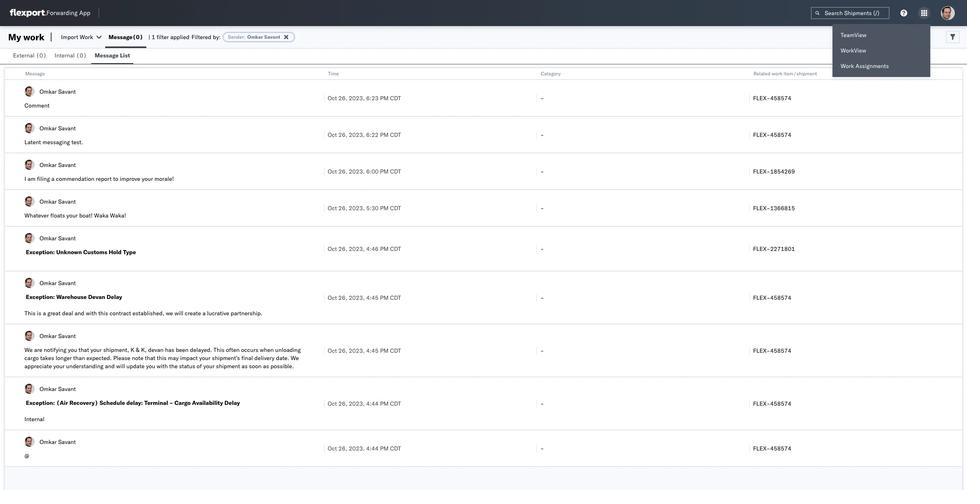 Task type: describe. For each thing, give the bounding box(es) containing it.
savant for whatever
[[58, 198, 76, 205]]

external (0)
[[13, 52, 47, 59]]

shipment
[[216, 363, 240, 370]]

6 oct from the top
[[328, 294, 337, 302]]

cdt for comment
[[390, 94, 401, 102]]

cdt for exception:
[[390, 245, 401, 253]]

omkar for @
[[40, 439, 57, 446]]

1 horizontal spatial delay
[[225, 400, 240, 407]]

omkar for we
[[40, 333, 57, 340]]

the
[[169, 363, 178, 370]]

your down the 'longer'
[[53, 363, 65, 370]]

pm for exception:
[[380, 245, 389, 253]]

0 vertical spatial and
[[75, 310, 84, 317]]

my work
[[8, 31, 44, 43]]

1 oct 26, 2023, 4:45 pm cdt from the top
[[328, 294, 401, 302]]

0 vertical spatial we
[[24, 347, 33, 354]]

k,
[[141, 347, 147, 354]]

26, for we
[[338, 347, 347, 355]]

waka
[[94, 212, 108, 219]]

2023, for whatever
[[349, 204, 365, 212]]

oct for i
[[328, 168, 337, 175]]

forwarding app
[[46, 9, 90, 17]]

schedule
[[100, 400, 125, 407]]

import work button
[[61, 33, 93, 41]]

customs
[[83, 249, 107, 256]]

oct 26, 2023, 6:23 pm cdt
[[328, 94, 401, 102]]

external (0) button
[[10, 48, 51, 64]]

0 vertical spatial with
[[86, 310, 97, 317]]

pm for i
[[380, 168, 389, 175]]

omkar for latent
[[40, 125, 57, 132]]

exception: unknown customs hold type
[[26, 249, 136, 256]]

and inside we are notifying you that your shipment, k & k, devan has been delayed. this often occurs when unloading cargo takes longer than expected. please note that this may impact your shipment's final delivery date. we appreciate your understanding and will update you with the status of your shipment as soon as possible.
[[105, 363, 115, 370]]

1854269
[[770, 168, 795, 175]]

oct 26, 2023, 6:00 pm cdt
[[328, 168, 401, 175]]

list
[[120, 52, 130, 59]]

message list button
[[91, 48, 133, 64]]

deal
[[62, 310, 73, 317]]

- for comment
[[540, 94, 544, 102]]

458574 for latent
[[770, 131, 792, 138]]

@
[[24, 453, 29, 460]]

omkar for comment
[[40, 88, 57, 95]]

oct 26, 2023, 4:46 pm cdt
[[328, 245, 401, 253]]

longer
[[56, 355, 72, 362]]

flex- for i
[[753, 168, 770, 175]]

item/shipment
[[784, 71, 817, 77]]

8 pm from the top
[[380, 400, 389, 408]]

savant right :
[[264, 34, 280, 40]]

please
[[113, 355, 130, 362]]

oct for whatever
[[328, 204, 337, 212]]

morale!
[[154, 175, 174, 183]]

savant for latent
[[58, 125, 76, 132]]

1 horizontal spatial you
[[146, 363, 155, 370]]

flex- 2271801
[[753, 245, 795, 253]]

internal (0) button
[[51, 48, 91, 64]]

create
[[185, 310, 201, 317]]

8 oct from the top
[[328, 400, 337, 408]]

applied
[[170, 33, 190, 41]]

understanding
[[66, 363, 104, 370]]

pm for we
[[380, 347, 389, 355]]

whatever
[[24, 212, 49, 219]]

boat!
[[79, 212, 93, 219]]

1 horizontal spatial that
[[145, 355, 155, 362]]

my
[[8, 31, 21, 43]]

commendation
[[56, 175, 94, 183]]

resize handle column header for message
[[314, 68, 324, 468]]

floats
[[50, 212, 65, 219]]

shipment's
[[212, 355, 240, 362]]

k
[[131, 347, 134, 354]]

3 458574 from the top
[[770, 294, 792, 302]]

messaging
[[42, 139, 70, 146]]

458574 for comment
[[770, 94, 792, 102]]

exception: (air recovery) schedule delay: terminal - cargo availability delay
[[26, 400, 240, 407]]

8 cdt from the top
[[390, 400, 401, 408]]

related work item/shipment
[[754, 71, 817, 77]]

flex- 1854269
[[753, 168, 795, 175]]

partnership.
[[231, 310, 262, 317]]

sender : omkar savant
[[228, 34, 280, 40]]

resize handle column header for related work item/shipment
[[953, 68, 962, 468]]

internal for internal
[[24, 416, 44, 423]]

flexport. image
[[10, 9, 46, 17]]

when
[[260, 347, 274, 354]]

5:30
[[366, 204, 379, 212]]

takes
[[40, 355, 54, 362]]

2023, for we
[[349, 347, 365, 355]]

shipment,
[[103, 347, 129, 354]]

26, for latent
[[338, 131, 347, 138]]

omkar for whatever
[[40, 198, 57, 205]]

latent messaging test.
[[24, 139, 83, 146]]

omkar savant for i
[[40, 161, 76, 169]]

exception: warehouse devan delay
[[26, 294, 122, 301]]

work for my
[[23, 31, 44, 43]]

8 2023, from the top
[[349, 400, 365, 408]]

omkar savant for latent
[[40, 125, 76, 132]]

than
[[73, 355, 85, 362]]

possible.
[[271, 363, 294, 370]]

0 vertical spatial that
[[79, 347, 89, 354]]

work inside work assignments link
[[841, 62, 854, 70]]

2 as from the left
[[263, 363, 269, 370]]

devan
[[148, 347, 164, 354]]

2023, for comment
[[349, 94, 365, 102]]

internal (0)
[[55, 52, 87, 59]]

update
[[127, 363, 145, 370]]

availability
[[192, 400, 223, 407]]

0 horizontal spatial delay
[[107, 294, 122, 301]]

6 cdt from the top
[[390, 294, 401, 302]]

cdt for whatever
[[390, 204, 401, 212]]

occurs
[[241, 347, 258, 354]]

delivery
[[254, 355, 275, 362]]

1 horizontal spatial we
[[291, 355, 299, 362]]

soon
[[249, 363, 262, 370]]

|
[[148, 33, 150, 41]]

omkar savant for exception:
[[40, 235, 76, 242]]

oct 26, 2023, 5:30 pm cdt
[[328, 204, 401, 212]]

workview
[[841, 47, 866, 54]]

your left boat!
[[67, 212, 78, 219]]

latent
[[24, 139, 41, 146]]

(air
[[56, 400, 68, 407]]

(0) for message (0)
[[132, 33, 143, 41]]

your up expected.
[[91, 347, 102, 354]]

pm for latent
[[380, 131, 389, 138]]

exception: for exception: unknown customs hold type
[[26, 249, 55, 256]]

flex- for latent
[[753, 131, 770, 138]]

2 horizontal spatial a
[[203, 310, 206, 317]]

savant up warehouse
[[58, 280, 76, 287]]

savant up (air
[[58, 386, 76, 393]]

&
[[136, 347, 140, 354]]

filtered
[[192, 33, 211, 41]]

lucrative
[[207, 310, 229, 317]]

| 1 filter applied filtered by:
[[148, 33, 221, 41]]

terminal
[[144, 400, 168, 407]]

0 horizontal spatial a
[[43, 310, 46, 317]]

warehouse
[[56, 294, 87, 301]]

1 horizontal spatial will
[[175, 310, 183, 317]]

savant for comment
[[58, 88, 76, 95]]

5 flex- 458574 from the top
[[753, 400, 792, 408]]

8 omkar savant from the top
[[40, 386, 76, 393]]

:
[[244, 34, 245, 40]]

expected.
[[86, 355, 112, 362]]

0 horizontal spatial this
[[24, 310, 35, 317]]

teamview link
[[833, 27, 931, 43]]

filing
[[37, 175, 50, 183]]

am
[[28, 175, 35, 183]]

cdt for @
[[390, 445, 401, 452]]

assignments
[[856, 62, 889, 70]]

note
[[132, 355, 143, 362]]

6:00
[[366, 168, 379, 175]]

work assignments link
[[833, 58, 931, 74]]



Task type: locate. For each thing, give the bounding box(es) containing it.
flex- 458574 for comment
[[753, 94, 792, 102]]

oct for exception:
[[328, 245, 337, 253]]

6 26, from the top
[[338, 294, 347, 302]]

2 4:45 from the top
[[366, 347, 379, 355]]

message for list
[[95, 52, 119, 59]]

flex- 458574 for we
[[753, 347, 792, 355]]

1 horizontal spatial this
[[214, 347, 224, 354]]

4 flex- 458574 from the top
[[753, 347, 792, 355]]

savant up whatever floats your boat! waka waka!
[[58, 198, 76, 205]]

- for whatever
[[540, 204, 544, 212]]

0 horizontal spatial that
[[79, 347, 89, 354]]

2 flex- from the top
[[753, 131, 770, 138]]

message inside button
[[95, 52, 119, 59]]

5 flex- from the top
[[753, 245, 770, 253]]

exception: left (air
[[26, 400, 55, 407]]

1 458574 from the top
[[770, 94, 792, 102]]

3 exception: from the top
[[26, 400, 55, 407]]

1 horizontal spatial work
[[772, 71, 783, 77]]

savant for exception:
[[58, 235, 76, 242]]

and
[[75, 310, 84, 317], [105, 363, 115, 370]]

you right update
[[146, 363, 155, 370]]

savant
[[264, 34, 280, 40], [58, 88, 76, 95], [58, 125, 76, 132], [58, 161, 76, 169], [58, 198, 76, 205], [58, 235, 76, 242], [58, 280, 76, 287], [58, 333, 76, 340], [58, 386, 76, 393], [58, 439, 76, 446]]

cargo
[[174, 400, 191, 407]]

0 vertical spatial work
[[23, 31, 44, 43]]

work right 'related'
[[772, 71, 783, 77]]

we down unloading
[[291, 355, 299, 362]]

5 2023, from the top
[[349, 245, 365, 253]]

0 horizontal spatial this
[[98, 310, 108, 317]]

omkar for exception:
[[40, 235, 57, 242]]

6 omkar savant from the top
[[40, 280, 76, 287]]

1 vertical spatial this
[[214, 347, 224, 354]]

appreciate
[[24, 363, 52, 370]]

1 vertical spatial you
[[146, 363, 155, 370]]

1 flex- from the top
[[753, 94, 770, 102]]

0 horizontal spatial work
[[80, 33, 93, 41]]

1 vertical spatial work
[[841, 62, 854, 70]]

2 4:44 from the top
[[366, 445, 379, 452]]

1 4:44 from the top
[[366, 400, 379, 408]]

savant down (air
[[58, 439, 76, 446]]

i
[[24, 175, 26, 183]]

1 vertical spatial will
[[116, 363, 125, 370]]

message up list
[[109, 33, 132, 41]]

cdt
[[390, 94, 401, 102], [390, 131, 401, 138], [390, 168, 401, 175], [390, 204, 401, 212], [390, 245, 401, 253], [390, 294, 401, 302], [390, 347, 401, 355], [390, 400, 401, 408], [390, 445, 401, 452]]

this
[[24, 310, 35, 317], [214, 347, 224, 354]]

teamview
[[841, 31, 867, 39]]

0 vertical spatial delay
[[107, 294, 122, 301]]

with left the
[[157, 363, 168, 370]]

5 458574 from the top
[[770, 400, 792, 408]]

this left is on the bottom
[[24, 310, 35, 317]]

flex- for exception:
[[753, 245, 770, 253]]

2 cdt from the top
[[390, 131, 401, 138]]

5 cdt from the top
[[390, 245, 401, 253]]

omkar savant up the unknown
[[40, 235, 76, 242]]

1 4:45 from the top
[[366, 294, 379, 302]]

0 vertical spatial oct 26, 2023, 4:45 pm cdt
[[328, 294, 401, 302]]

2023, for @
[[349, 445, 365, 452]]

savant for we
[[58, 333, 76, 340]]

(0)
[[132, 33, 143, 41], [36, 52, 47, 59], [76, 52, 87, 59]]

7 26, from the top
[[338, 347, 347, 355]]

this up shipment's
[[214, 347, 224, 354]]

message for (0)
[[109, 33, 132, 41]]

date.
[[276, 355, 289, 362]]

exception: for exception: warehouse devan delay
[[26, 294, 55, 301]]

1 26, from the top
[[338, 94, 347, 102]]

- for @
[[540, 445, 544, 452]]

omkar
[[247, 34, 263, 40], [40, 88, 57, 95], [40, 125, 57, 132], [40, 161, 57, 169], [40, 198, 57, 205], [40, 235, 57, 242], [40, 280, 57, 287], [40, 333, 57, 340], [40, 386, 57, 393], [40, 439, 57, 446]]

2 exception: from the top
[[26, 294, 55, 301]]

test.
[[71, 139, 83, 146]]

4 resize handle column header from the left
[[953, 68, 962, 468]]

1 vertical spatial 4:45
[[366, 347, 379, 355]]

work up 'external (0)' at the left top
[[23, 31, 44, 43]]

1 vertical spatial delay
[[225, 400, 240, 407]]

1 horizontal spatial with
[[157, 363, 168, 370]]

flex- 1366815
[[753, 204, 795, 212]]

internal
[[55, 52, 75, 59], [24, 416, 44, 423]]

9 pm from the top
[[380, 445, 389, 452]]

2 horizontal spatial (0)
[[132, 33, 143, 41]]

26, for whatever
[[338, 204, 347, 212]]

- for we
[[540, 347, 544, 355]]

9 cdt from the top
[[390, 445, 401, 452]]

and right the deal
[[75, 310, 84, 317]]

related
[[754, 71, 771, 77]]

5 pm from the top
[[380, 245, 389, 253]]

1 vertical spatial oct 26, 2023, 4:44 pm cdt
[[328, 445, 401, 452]]

improve
[[120, 175, 140, 183]]

as down the delivery
[[263, 363, 269, 370]]

a right filing
[[51, 175, 54, 183]]

4 cdt from the top
[[390, 204, 401, 212]]

that up "than" at left bottom
[[79, 347, 89, 354]]

3 2023, from the top
[[349, 168, 365, 175]]

1 oct 26, 2023, 4:44 pm cdt from the top
[[328, 400, 401, 408]]

9 omkar savant from the top
[[40, 439, 76, 446]]

6 pm from the top
[[380, 294, 389, 302]]

will down please
[[116, 363, 125, 370]]

a right create
[[203, 310, 206, 317]]

3 flex- 458574 from the top
[[753, 294, 792, 302]]

flex- 458574 for @
[[753, 445, 792, 452]]

savant up the unknown
[[58, 235, 76, 242]]

8 flex- from the top
[[753, 400, 770, 408]]

2 resize handle column header from the left
[[527, 68, 537, 468]]

forwarding app link
[[10, 9, 90, 17]]

app
[[79, 9, 90, 17]]

1 2023, from the top
[[349, 94, 365, 102]]

6:22
[[366, 131, 379, 138]]

2023, for exception:
[[349, 245, 365, 253]]

omkar savant up warehouse
[[40, 280, 76, 287]]

2 458574 from the top
[[770, 131, 792, 138]]

omkar savant down (air
[[40, 439, 76, 446]]

1 vertical spatial this
[[157, 355, 167, 362]]

1 vertical spatial internal
[[24, 416, 44, 423]]

you
[[68, 347, 77, 354], [146, 363, 155, 370]]

7 pm from the top
[[380, 347, 389, 355]]

1 horizontal spatial and
[[105, 363, 115, 370]]

delay right the availability
[[225, 400, 240, 407]]

1 flex- 458574 from the top
[[753, 94, 792, 102]]

flex-
[[753, 94, 770, 102], [753, 131, 770, 138], [753, 168, 770, 175], [753, 204, 770, 212], [753, 245, 770, 253], [753, 294, 770, 302], [753, 347, 770, 355], [753, 400, 770, 408], [753, 445, 770, 452]]

work right "import"
[[80, 33, 93, 41]]

type
[[123, 249, 136, 256]]

0 vertical spatial oct 26, 2023, 4:44 pm cdt
[[328, 400, 401, 408]]

1 vertical spatial work
[[772, 71, 783, 77]]

1 vertical spatial and
[[105, 363, 115, 370]]

2 vertical spatial message
[[25, 71, 45, 77]]

flex- 458574
[[753, 94, 792, 102], [753, 131, 792, 138], [753, 294, 792, 302], [753, 347, 792, 355], [753, 400, 792, 408], [753, 445, 792, 452]]

flex- for comment
[[753, 94, 770, 102]]

6 flex- 458574 from the top
[[753, 445, 792, 452]]

resize handle column header for time
[[527, 68, 537, 468]]

4:45
[[366, 294, 379, 302], [366, 347, 379, 355]]

0 horizontal spatial as
[[242, 363, 248, 370]]

3 flex- from the top
[[753, 168, 770, 175]]

1 vertical spatial that
[[145, 355, 155, 362]]

7 omkar savant from the top
[[40, 333, 76, 340]]

pm for @
[[380, 445, 389, 452]]

omkar savant up filing
[[40, 161, 76, 169]]

1 vertical spatial 4:44
[[366, 445, 379, 452]]

as down final in the bottom left of the page
[[242, 363, 248, 370]]

1 exception: from the top
[[26, 249, 55, 256]]

oct for we
[[328, 347, 337, 355]]

7 flex- from the top
[[753, 347, 770, 355]]

26, for comment
[[338, 94, 347, 102]]

been
[[176, 347, 189, 354]]

3 omkar savant from the top
[[40, 161, 76, 169]]

26,
[[338, 94, 347, 102], [338, 131, 347, 138], [338, 168, 347, 175], [338, 204, 347, 212], [338, 245, 347, 253], [338, 294, 347, 302], [338, 347, 347, 355], [338, 400, 347, 408], [338, 445, 347, 452]]

notifying
[[44, 347, 66, 354]]

1 vertical spatial we
[[291, 355, 299, 362]]

comment
[[24, 102, 50, 109]]

0 horizontal spatial we
[[24, 347, 33, 354]]

a right is on the bottom
[[43, 310, 46, 317]]

cdt for we
[[390, 347, 401, 355]]

1 vertical spatial oct 26, 2023, 4:45 pm cdt
[[328, 347, 401, 355]]

is
[[37, 310, 41, 317]]

savant for @
[[58, 439, 76, 446]]

savant for i
[[58, 161, 76, 169]]

great
[[47, 310, 61, 317]]

that down devan
[[145, 355, 155, 362]]

savant up the commendation
[[58, 161, 76, 169]]

devan
[[88, 294, 105, 301]]

will
[[175, 310, 183, 317], [116, 363, 125, 370]]

5 26, from the top
[[338, 245, 347, 253]]

2 vertical spatial exception:
[[26, 400, 55, 407]]

1 as from the left
[[242, 363, 248, 370]]

- for exception:
[[540, 245, 544, 253]]

3 cdt from the top
[[390, 168, 401, 175]]

2 oct 26, 2023, 4:45 pm cdt from the top
[[328, 347, 401, 355]]

6 458574 from the top
[[770, 445, 792, 452]]

internal inside button
[[55, 52, 75, 59]]

0 vertical spatial 4:45
[[366, 294, 379, 302]]

1 horizontal spatial as
[[263, 363, 269, 370]]

0 vertical spatial will
[[175, 310, 183, 317]]

with down devan
[[86, 310, 97, 317]]

flex- for we
[[753, 347, 770, 355]]

0 vertical spatial exception:
[[26, 249, 55, 256]]

5 oct from the top
[[328, 245, 337, 253]]

3 pm from the top
[[380, 168, 389, 175]]

we are notifying you that your shipment, k & k, devan has been delayed. this often occurs when unloading cargo takes longer than expected. please note that this may impact your shipment's final delivery date. we appreciate your understanding and will update you with the status of your shipment as soon as possible.
[[24, 347, 301, 370]]

exception: up is on the bottom
[[26, 294, 55, 301]]

1 horizontal spatial this
[[157, 355, 167, 362]]

Search Shipments (/) text field
[[811, 7, 890, 19]]

5 omkar savant from the top
[[40, 235, 76, 242]]

message down external (0) button
[[25, 71, 45, 77]]

omkar savant for whatever
[[40, 198, 76, 205]]

a
[[51, 175, 54, 183], [43, 310, 46, 317], [203, 310, 206, 317]]

internal up @ on the left
[[24, 416, 44, 423]]

- for i
[[540, 168, 544, 175]]

2 omkar savant from the top
[[40, 125, 76, 132]]

7 2023, from the top
[[349, 347, 365, 355]]

26, for exception:
[[338, 245, 347, 253]]

1 horizontal spatial a
[[51, 175, 54, 183]]

often
[[226, 347, 240, 354]]

(0) for external (0)
[[36, 52, 47, 59]]

2 flex- 458574 from the top
[[753, 131, 792, 138]]

0 horizontal spatial work
[[23, 31, 44, 43]]

work for related
[[772, 71, 783, 77]]

omkar savant for comment
[[40, 88, 76, 95]]

4 458574 from the top
[[770, 347, 792, 355]]

0 vertical spatial work
[[80, 33, 93, 41]]

4 omkar savant from the top
[[40, 198, 76, 205]]

9 oct from the top
[[328, 445, 337, 452]]

3 26, from the top
[[338, 168, 347, 175]]

this is a great deal and with this contract established, we will create a lucrative partnership.
[[24, 310, 262, 317]]

oct for comment
[[328, 94, 337, 102]]

impact
[[180, 355, 198, 362]]

with
[[86, 310, 97, 317], [157, 363, 168, 370]]

omkar savant up messaging
[[40, 125, 76, 132]]

flex- for @
[[753, 445, 770, 452]]

(0) left |
[[132, 33, 143, 41]]

(0) down import work button
[[76, 52, 87, 59]]

exception: for exception: (air recovery) schedule delay: terminal - cargo availability delay
[[26, 400, 55, 407]]

2 pm from the top
[[380, 131, 389, 138]]

work down "workview"
[[841, 62, 854, 70]]

1 horizontal spatial (0)
[[76, 52, 87, 59]]

omkar savant up notifying
[[40, 333, 76, 340]]

2 oct from the top
[[328, 131, 337, 138]]

we
[[24, 347, 33, 354], [291, 355, 299, 362]]

will inside we are notifying you that your shipment, k & k, devan has been delayed. this often occurs when unloading cargo takes longer than expected. please note that this may impact your shipment's final delivery date. we appreciate your understanding and will update you with the status of your shipment as soon as possible.
[[116, 363, 125, 370]]

0 horizontal spatial (0)
[[36, 52, 47, 59]]

has
[[165, 347, 174, 354]]

4 flex- from the top
[[753, 204, 770, 212]]

1 vertical spatial with
[[157, 363, 168, 370]]

cargo
[[24, 355, 39, 362]]

1 resize handle column header from the left
[[314, 68, 324, 468]]

this inside we are notifying you that your shipment, k & k, devan has been delayed. this often occurs when unloading cargo takes longer than expected. please note that this may impact your shipment's final delivery date. we appreciate your understanding and will update you with the status of your shipment as soon as possible.
[[157, 355, 167, 362]]

whatever floats your boat! waka waka!
[[24, 212, 126, 219]]

9 2023, from the top
[[349, 445, 365, 452]]

that
[[79, 347, 89, 354], [145, 355, 155, 362]]

oct for @
[[328, 445, 337, 452]]

your left the morale!
[[142, 175, 153, 183]]

0 horizontal spatial will
[[116, 363, 125, 370]]

and down expected.
[[105, 363, 115, 370]]

26, for @
[[338, 445, 347, 452]]

1 oct from the top
[[328, 94, 337, 102]]

8 26, from the top
[[338, 400, 347, 408]]

1 omkar savant from the top
[[40, 88, 76, 95]]

458574 for we
[[770, 347, 792, 355]]

458574 for @
[[770, 445, 792, 452]]

9 flex- from the top
[[753, 445, 770, 452]]

internal for internal (0)
[[55, 52, 75, 59]]

2271801
[[770, 245, 795, 253]]

0 vertical spatial internal
[[55, 52, 75, 59]]

contract
[[110, 310, 131, 317]]

4 oct from the top
[[328, 204, 337, 212]]

1 horizontal spatial work
[[841, 62, 854, 70]]

i am filing a commendation report to improve your morale!
[[24, 175, 174, 183]]

omkar savant up the comment
[[40, 88, 76, 95]]

you up "than" at left bottom
[[68, 347, 77, 354]]

9 26, from the top
[[338, 445, 347, 452]]

final
[[241, 355, 253, 362]]

by:
[[213, 33, 221, 41]]

(0) right 'external'
[[36, 52, 47, 59]]

import work
[[61, 33, 93, 41]]

message left list
[[95, 52, 119, 59]]

2023, for latent
[[349, 131, 365, 138]]

2023,
[[349, 94, 365, 102], [349, 131, 365, 138], [349, 168, 365, 175], [349, 204, 365, 212], [349, 245, 365, 253], [349, 294, 365, 302], [349, 347, 365, 355], [349, 400, 365, 408], [349, 445, 365, 452]]

1 horizontal spatial internal
[[55, 52, 75, 59]]

established,
[[133, 310, 164, 317]]

omkar savant up 'floats'
[[40, 198, 76, 205]]

flex- for whatever
[[753, 204, 770, 212]]

0 vertical spatial message
[[109, 33, 132, 41]]

(0) for internal (0)
[[76, 52, 87, 59]]

report
[[96, 175, 112, 183]]

flex- 458574 for latent
[[753, 131, 792, 138]]

your right the of on the left
[[203, 363, 215, 370]]

0 vertical spatial this
[[24, 310, 35, 317]]

0 horizontal spatial and
[[75, 310, 84, 317]]

delayed.
[[190, 347, 212, 354]]

oct for latent
[[328, 131, 337, 138]]

3 oct from the top
[[328, 168, 337, 175]]

0 horizontal spatial internal
[[24, 416, 44, 423]]

workview link
[[833, 43, 931, 58]]

savant up notifying
[[58, 333, 76, 340]]

omkar savant for @
[[40, 439, 76, 446]]

exception:
[[26, 249, 55, 256], [26, 294, 55, 301], [26, 400, 55, 407]]

2 oct 26, 2023, 4:44 pm cdt from the top
[[328, 445, 401, 452]]

0 vertical spatial you
[[68, 347, 77, 354]]

work
[[80, 33, 93, 41], [841, 62, 854, 70]]

this inside we are notifying you that your shipment, k & k, devan has been delayed. this often occurs when unloading cargo takes longer than expected. please note that this may impact your shipment's final delivery date. we appreciate your understanding and will update you with the status of your shipment as soon as possible.
[[214, 347, 224, 354]]

2023, for i
[[349, 168, 365, 175]]

exception: left the unknown
[[26, 249, 55, 256]]

we up cargo
[[24, 347, 33, 354]]

0 horizontal spatial you
[[68, 347, 77, 354]]

your down delayed.
[[199, 355, 210, 362]]

this
[[98, 310, 108, 317], [157, 355, 167, 362]]

delay up contract
[[107, 294, 122, 301]]

1 pm from the top
[[380, 94, 389, 102]]

omkar savant for we
[[40, 333, 76, 340]]

2 2023, from the top
[[349, 131, 365, 138]]

6 flex- from the top
[[753, 294, 770, 302]]

savant down internal (0) button
[[58, 88, 76, 95]]

1366815
[[770, 204, 795, 212]]

4 2023, from the top
[[349, 204, 365, 212]]

this down devan
[[157, 355, 167, 362]]

4:46
[[366, 245, 379, 253]]

cdt for latent
[[390, 131, 401, 138]]

filter
[[157, 33, 169, 41]]

we
[[166, 310, 173, 317]]

pm for comment
[[380, 94, 389, 102]]

pm for whatever
[[380, 204, 389, 212]]

0 vertical spatial this
[[98, 310, 108, 317]]

- for latent
[[540, 131, 544, 138]]

omkar for i
[[40, 161, 57, 169]]

will right we
[[175, 310, 183, 317]]

0 vertical spatial 4:44
[[366, 400, 379, 408]]

1 vertical spatial message
[[95, 52, 119, 59]]

hold
[[109, 249, 122, 256]]

26, for i
[[338, 168, 347, 175]]

oct 26, 2023, 4:45 pm cdt
[[328, 294, 401, 302], [328, 347, 401, 355]]

6:23
[[366, 94, 379, 102]]

6 2023, from the top
[[349, 294, 365, 302]]

savant up test.
[[58, 125, 76, 132]]

0 horizontal spatial with
[[86, 310, 97, 317]]

internal down "import"
[[55, 52, 75, 59]]

status
[[179, 363, 195, 370]]

with inside we are notifying you that your shipment, k & k, devan has been delayed. this often occurs when unloading cargo takes longer than expected. please note that this may impact your shipment's final delivery date. we appreciate your understanding and will update you with the status of your shipment as soon as possible.
[[157, 363, 168, 370]]

sender
[[228, 34, 244, 40]]

7 cdt from the top
[[390, 347, 401, 355]]

delay
[[107, 294, 122, 301], [225, 400, 240, 407]]

2 26, from the top
[[338, 131, 347, 138]]

7 oct from the top
[[328, 347, 337, 355]]

external
[[13, 52, 34, 59]]

3 resize handle column header from the left
[[740, 68, 750, 468]]

cdt for i
[[390, 168, 401, 175]]

1 cdt from the top
[[390, 94, 401, 102]]

resize handle column header for category
[[740, 68, 750, 468]]

omkar savant up (air
[[40, 386, 76, 393]]

this left contract
[[98, 310, 108, 317]]

are
[[34, 347, 42, 354]]

1 vertical spatial exception:
[[26, 294, 55, 301]]

4 26, from the top
[[338, 204, 347, 212]]

resize handle column header
[[314, 68, 324, 468], [527, 68, 537, 468], [740, 68, 750, 468], [953, 68, 962, 468]]

4 pm from the top
[[380, 204, 389, 212]]



Task type: vqa. For each thing, say whether or not it's contained in the screenshot.
Savant corresponding to We
yes



